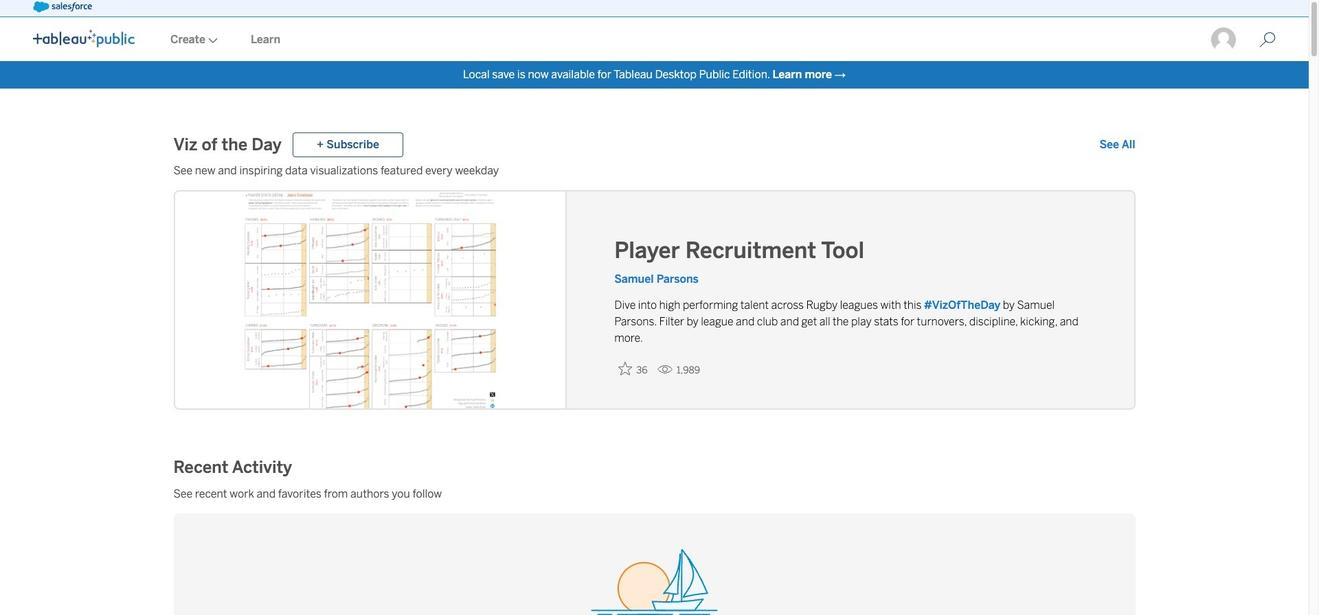 Task type: describe. For each thing, give the bounding box(es) containing it.
salesforce logo image
[[33, 1, 92, 12]]

recent activity heading
[[174, 457, 292, 479]]

go to search image
[[1244, 32, 1293, 48]]

viz of the day heading
[[174, 134, 282, 156]]

create image
[[206, 38, 218, 43]]

logo image
[[33, 30, 135, 47]]

see recent work and favorites from authors you follow element
[[174, 487, 1136, 503]]

see all viz of the day element
[[1100, 137, 1136, 153]]

add favorite image
[[619, 362, 633, 376]]

see new and inspiring data visualizations featured every weekday element
[[174, 163, 1136, 179]]

Add Favorite button
[[615, 358, 652, 381]]

tableau public viz of the day image
[[175, 190, 567, 410]]



Task type: vqa. For each thing, say whether or not it's contained in the screenshot.
Christina.Overa image on the top
no



Task type: locate. For each thing, give the bounding box(es) containing it.
john.smith1494 image
[[1211, 26, 1238, 54]]



